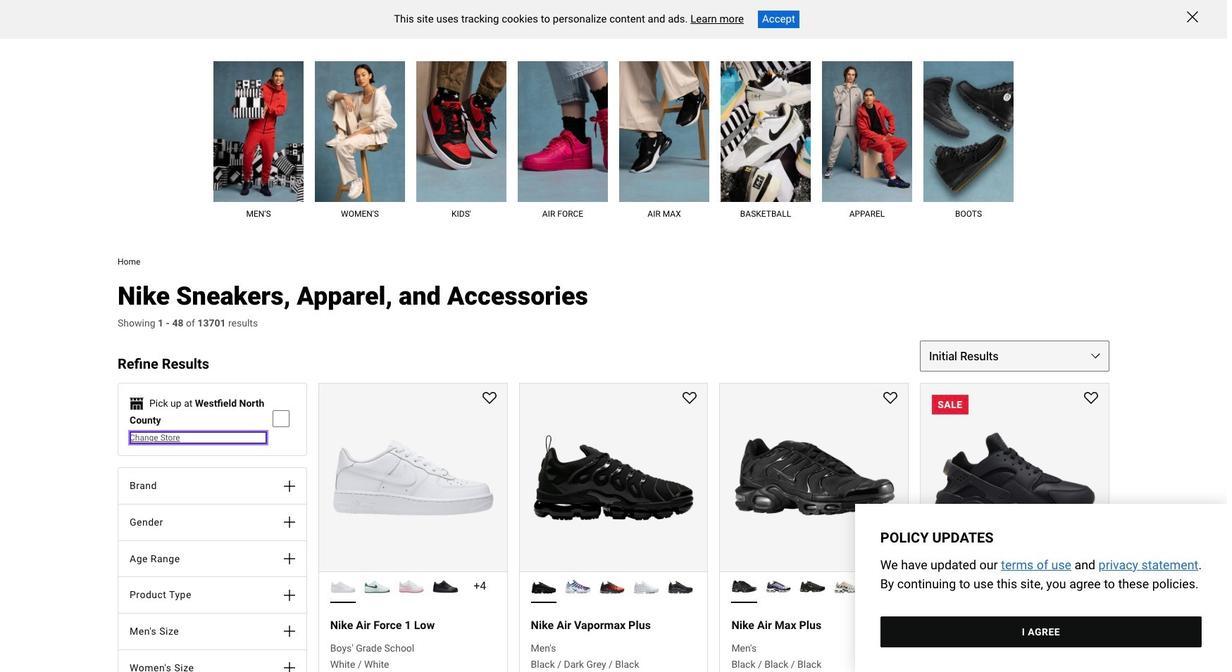 Task type: vqa. For each thing, say whether or not it's contained in the screenshot.
Add some flavor to your day-to-day look with these cinnamon toasted Crocs. Shop Crocs X CTC image
no



Task type: describe. For each thing, give the bounding box(es) containing it.
nike air vapormax plus - men's black/metallic gold/anthracite image
[[668, 574, 693, 600]]

nike air vapormax plus - men's black/dark grey/black image
[[531, 574, 557, 600]]

nike air max plus - men's black/black/black image
[[731, 574, 757, 600]]

nike air max plus - men's purple/teal/black image
[[766, 574, 791, 600]]

nike air huarache - men's white/black/black image
[[1001, 574, 1026, 600]]

privacy banner region
[[855, 504, 1227, 673]]

search filters element
[[118, 341, 307, 673]]

close image
[[1187, 11, 1198, 23]]

nike air force 1 low - boys' grade school black/black image
[[433, 574, 459, 600]]

nike air force 1 low - boys' grade school white/malachite image
[[364, 574, 390, 600]]

manage favorites - nike air huarache - men's image
[[1084, 393, 1098, 407]]

nike air huarache - men's gray/black/navy image
[[1035, 574, 1060, 600]]

manage favorites - nike air max plus - men's image
[[884, 393, 898, 407]]

nike air vapormax plus - men's white/fierce purple/aurora green image
[[565, 574, 591, 600]]

nike air vapormax plus - men's black/bright crimson/white image
[[599, 574, 625, 600]]

nike air force 1 low - boys' grade school white/white image
[[330, 574, 356, 600]]

nike air max plus - men's grey/black/volt image
[[800, 574, 826, 600]]

cookie banner region
[[0, 0, 1227, 38]]



Task type: locate. For each thing, give the bounding box(es) containing it.
toolbar
[[118, 0, 812, 26]]

nike air force 1 low - boys' grade school pink foam/white/elemental pink image
[[399, 574, 424, 600]]

nike air huarache - men's black/black/anthracite image
[[932, 574, 958, 600]]

search results region
[[307, 341, 1110, 673]]

nike air vapormax plus - men's white/pure platinum/white image
[[633, 574, 659, 600]]

nike air huarache - men's white/black/grey image
[[966, 574, 992, 600]]

nike air max plus - men's white/marina image
[[834, 574, 860, 600]]

manage favorites - nike air force 1 low - boys' grade school image
[[482, 393, 496, 407]]

manage favorites - nike air vapormax plus - men's image
[[683, 393, 697, 407]]



